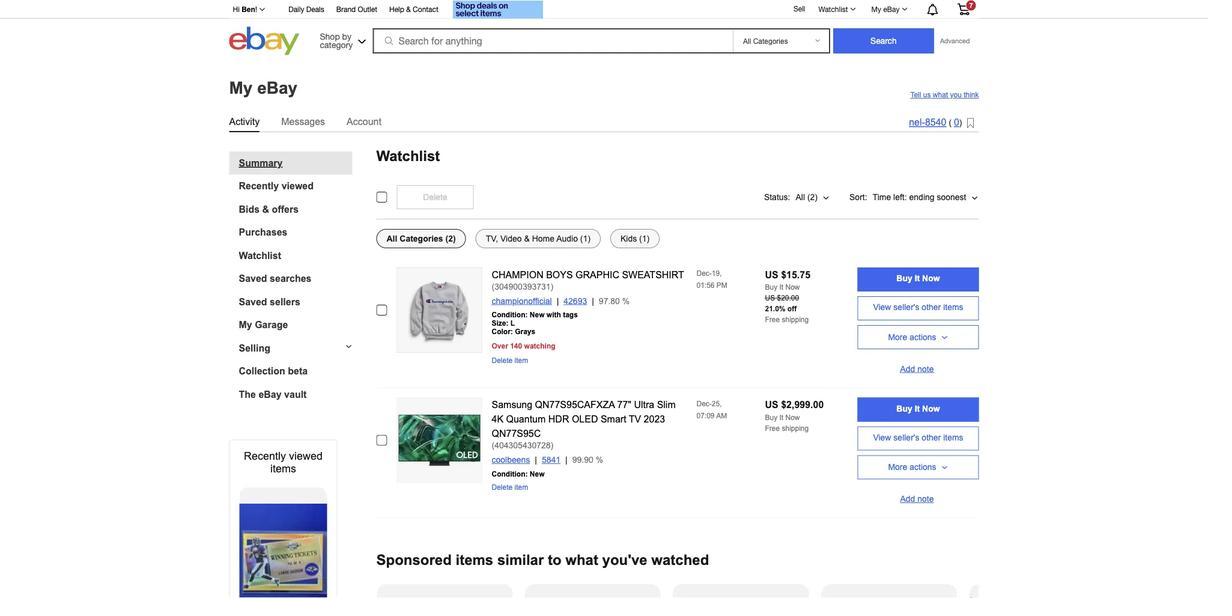 Task type: describe. For each thing, give the bounding box(es) containing it.
0 vertical spatial watchlist link
[[812, 2, 862, 16]]

watching
[[525, 342, 556, 350]]

none submit inside shop by category 'banner'
[[834, 28, 935, 53]]

quantum
[[506, 414, 546, 425]]

brand outlet link
[[336, 3, 378, 17]]

summary link
[[239, 158, 353, 169]]

help
[[390, 5, 404, 14]]

over 140 watching
[[492, 342, 556, 350]]

saved searches link
[[239, 273, 353, 284]]

new for delete
[[530, 470, 545, 478]]

recently viewed
[[239, 181, 314, 191]]

tell us what you think link
[[911, 91, 980, 99]]

304900393731
[[495, 282, 551, 291]]

boys
[[547, 269, 573, 280]]

add note for us $2,999.00
[[901, 494, 934, 504]]

) inside champion boys graphic sweatshirt ( 304900393731 )
[[551, 282, 554, 291]]

add note button for us $15.75
[[858, 354, 980, 378]]

!
[[255, 5, 257, 14]]

( inside nel-8540 ( 0 )
[[949, 118, 952, 127]]

42693
[[564, 296, 587, 306]]

view seller's other items for us $15.75
[[874, 303, 964, 312]]

my ebay main content
[[5, 67, 1204, 598]]

my garage link
[[239, 320, 353, 331]]

) inside samsung qn77s95cafxza 77" ultra slim 4k quantum hdr oled smart tv 2023 qn77s95c ( 404305430728 )
[[551, 441, 554, 450]]

make this page your my ebay homepage image
[[968, 118, 975, 129]]

shipping inside the 'us $15.75 buy it now us $20.00 21.0% off free shipping'
[[782, 316, 809, 324]]

condition: new with tags size : l color : grays
[[492, 311, 578, 336]]

deals
[[306, 5, 324, 14]]

recently for recently viewed
[[239, 181, 279, 191]]

recently viewed items
[[244, 450, 323, 475]]

buy inside the 'us $15.75 buy it now us $20.00 21.0% off free shipping'
[[766, 283, 778, 291]]

view for us $15.75
[[874, 303, 892, 312]]

dec-19, 01:56 pm
[[697, 269, 728, 289]]

with
[[547, 311, 561, 319]]

free inside the 'us $15.75 buy it now us $20.00 21.0% off free shipping'
[[766, 316, 780, 324]]

view seller's other items link for us $15.75
[[858, 296, 980, 320]]

similar
[[498, 552, 544, 568]]

2 delete item button from the top
[[492, 483, 529, 491]]

4k
[[492, 414, 504, 425]]

99.90 %
[[573, 455, 604, 465]]

over
[[492, 342, 508, 350]]

more for us $15.75
[[889, 332, 908, 342]]

view seller's other items link for us $2,999.00
[[858, 427, 980, 451]]

time
[[873, 192, 892, 202]]

the
[[239, 389, 256, 400]]

help & contact
[[390, 5, 439, 14]]

my ebay inside main content
[[229, 78, 298, 97]]

shop by category button
[[315, 27, 369, 53]]

sponsored
[[377, 552, 452, 568]]

97.80 %
[[599, 296, 630, 306]]

1 vertical spatial watchlist
[[377, 148, 440, 164]]

( inside champion boys graphic sweatshirt ( 304900393731 )
[[492, 282, 495, 291]]

sell link
[[789, 4, 811, 13]]

1 vertical spatial watchlist link
[[239, 250, 353, 261]]

offers
[[272, 204, 299, 215]]

sort: time left: ending soonest
[[850, 192, 967, 202]]

us for $15.75
[[766, 269, 779, 280]]

delete for delete item
[[492, 356, 513, 365]]

my ebay link
[[865, 2, 913, 16]]

97.80
[[599, 296, 620, 306]]

it inside us $2,999.00 buy it now free shipping
[[780, 413, 784, 421]]

coolbeens link
[[492, 455, 542, 465]]

ebay for my ebay link in the right top of the page
[[884, 5, 900, 13]]

brand outlet
[[336, 5, 378, 14]]

my for my garage link
[[239, 320, 252, 330]]

viewed for recently viewed
[[282, 181, 314, 191]]

my ebay inside account navigation
[[872, 5, 900, 13]]

l
[[511, 319, 515, 327]]

us $2,999.00 buy it now free shipping
[[766, 399, 824, 432]]

collection beta link
[[239, 366, 353, 377]]

championofficial
[[492, 296, 552, 306]]

selling button
[[229, 343, 353, 354]]

qn77s95cafxza
[[535, 399, 615, 410]]

activity link
[[229, 114, 260, 129]]

more actions for us $2,999.00
[[889, 463, 937, 472]]

1 item from the top
[[515, 356, 529, 365]]

messages
[[281, 116, 325, 127]]

0 link
[[955, 117, 960, 128]]

what inside tell us what you think link
[[933, 91, 949, 99]]

new for with
[[530, 311, 545, 319]]

nel-8540 link
[[910, 117, 947, 128]]

sponsored items similar to what you've watched
[[377, 552, 710, 568]]

view seller's other items for us $2,999.00
[[874, 433, 964, 442]]

19,
[[712, 269, 722, 277]]

watchlist for the top watchlist link
[[819, 5, 849, 13]]

hi
[[233, 5, 240, 14]]

bids & offers link
[[239, 204, 353, 215]]

$2,999.00
[[782, 399, 824, 410]]

add note button for us $2,999.00
[[858, 484, 980, 508]]

color
[[492, 328, 511, 336]]

recently viewed link
[[239, 181, 353, 192]]

99.90
[[573, 455, 594, 465]]

delete button
[[397, 185, 474, 209]]

saved sellers
[[239, 296, 300, 307]]

saved sellers link
[[239, 296, 353, 307]]

sort:
[[850, 192, 868, 202]]

tell
[[911, 91, 922, 99]]

hdr
[[549, 414, 570, 425]]

think
[[964, 91, 980, 99]]

account navigation
[[226, 0, 980, 20]]

buy it now link for us $15.75
[[858, 268, 980, 292]]

saved for saved sellers
[[239, 296, 267, 307]]

champion boys graphic sweatshirt image
[[406, 268, 473, 352]]

collection beta
[[239, 366, 308, 377]]

21.0%
[[766, 305, 786, 313]]

champion boys graphic sweatshirt ( 304900393731 )
[[492, 269, 685, 291]]

sweatshirt
[[622, 269, 685, 280]]

25,
[[712, 399, 722, 408]]

sell
[[794, 4, 806, 13]]

samsung
[[492, 399, 533, 410]]

77"
[[618, 399, 632, 410]]

soonest
[[937, 192, 967, 202]]

tv
[[629, 414, 642, 425]]

watched
[[652, 552, 710, 568]]

account link
[[347, 114, 382, 129]]

garage
[[255, 320, 288, 330]]

note for us $15.75
[[918, 364, 934, 373]]

left:
[[894, 192, 907, 202]]

the ebay vault
[[239, 389, 307, 400]]

shop by category
[[320, 31, 353, 50]]

ebay for the "the ebay vault" link
[[259, 389, 282, 400]]

saved searches
[[239, 273, 312, 284]]

qn77s95c
[[492, 428, 541, 439]]

off
[[788, 305, 797, 313]]

shop by category banner
[[226, 0, 980, 58]]

activity
[[229, 116, 260, 127]]



Task type: vqa. For each thing, say whether or not it's contained in the screenshot.
Air Jordan 11 Retro DMP Gratitude (2023) Jordan
no



Task type: locate. For each thing, give the bounding box(es) containing it.
items inside recently viewed items
[[271, 463, 296, 475]]

1 vertical spatial add
[[901, 494, 916, 504]]

more
[[889, 332, 908, 342], [889, 463, 908, 472]]

2 add note button from the top
[[858, 484, 980, 508]]

free
[[766, 316, 780, 324], [766, 424, 780, 432]]

slim
[[657, 399, 676, 410]]

1 horizontal spatial my ebay
[[872, 5, 900, 13]]

daily
[[289, 5, 304, 14]]

viewed inside "link"
[[282, 181, 314, 191]]

daily deals
[[289, 5, 324, 14]]

& for help
[[406, 5, 411, 14]]

$20.00
[[778, 294, 800, 302]]

0 horizontal spatial %
[[596, 455, 604, 465]]

0 vertical spatial what
[[933, 91, 949, 99]]

2 more from the top
[[889, 463, 908, 472]]

1 horizontal spatial watchlist
[[377, 148, 440, 164]]

)
[[960, 118, 963, 127], [551, 282, 554, 291], [551, 441, 554, 450]]

5841 link
[[542, 455, 573, 465]]

add note for us $15.75
[[901, 364, 934, 373]]

0 vertical spatial dec-
[[697, 269, 712, 277]]

& right help
[[406, 5, 411, 14]]

what right "us" at right top
[[933, 91, 949, 99]]

watchlist right sell link
[[819, 5, 849, 13]]

1 vertical spatial us
[[766, 294, 776, 302]]

new inside condition: new delete item
[[530, 470, 545, 478]]

2 more actions button from the top
[[858, 455, 980, 479]]

:
[[506, 319, 509, 327], [511, 328, 513, 336]]

0
[[955, 117, 960, 128]]

note
[[918, 364, 934, 373], [918, 494, 934, 504]]

1 add note from the top
[[901, 364, 934, 373]]

0 horizontal spatial watchlist link
[[239, 250, 353, 261]]

7
[[970, 1, 974, 9]]

& right bids
[[262, 204, 269, 215]]

recently inside recently viewed items
[[244, 450, 286, 462]]

1 more from the top
[[889, 332, 908, 342]]

1 vertical spatial more actions button
[[858, 455, 980, 479]]

0 vertical spatial )
[[960, 118, 963, 127]]

2 add note from the top
[[901, 494, 934, 504]]

item down coolbeens link
[[515, 483, 529, 491]]

items
[[944, 303, 964, 312], [944, 433, 964, 442], [271, 463, 296, 475], [456, 552, 494, 568]]

0 vertical spatial saved
[[239, 273, 267, 284]]

: left l
[[506, 319, 509, 327]]

ebay inside my ebay link
[[884, 5, 900, 13]]

0 vertical spatial &
[[406, 5, 411, 14]]

viewed inside recently viewed items
[[289, 450, 323, 462]]

dec- up 01:56 at right
[[697, 269, 712, 277]]

0 vertical spatial my
[[872, 5, 882, 13]]

3 us from the top
[[766, 399, 779, 410]]

1 vertical spatial (
[[492, 282, 495, 291]]

delete inside condition: new delete item
[[492, 483, 513, 491]]

0 vertical spatial item
[[515, 356, 529, 365]]

1 new from the top
[[530, 311, 545, 319]]

1 vertical spatial view seller's other items
[[874, 433, 964, 442]]

samsung qn77s95cafxza 77" ultra slim 4k quantum hdr oled smart tv 2023 qn77s95c ( 404305430728 )
[[492, 399, 676, 450]]

watchlist down purchases at the left of page
[[239, 250, 281, 261]]

2 condition: from the top
[[492, 470, 528, 478]]

% for sweatshirt
[[623, 296, 630, 306]]

0 vertical spatial view
[[874, 303, 892, 312]]

% right 97.80
[[623, 296, 630, 306]]

viewed
[[282, 181, 314, 191], [289, 450, 323, 462]]

0 vertical spatial note
[[918, 364, 934, 373]]

1 other from the top
[[922, 303, 942, 312]]

oled
[[572, 414, 598, 425]]

selling
[[239, 343, 270, 353]]

1 vertical spatial buy it now link
[[858, 398, 980, 422]]

my inside account navigation
[[872, 5, 882, 13]]

new
[[530, 311, 545, 319], [530, 470, 545, 478]]

( down 'champion'
[[492, 282, 495, 291]]

1 vertical spatial dec-
[[697, 399, 712, 408]]

% right 99.90 in the left bottom of the page
[[596, 455, 604, 465]]

1 vertical spatial delete item button
[[492, 483, 529, 491]]

2 buy it now link from the top
[[858, 398, 980, 422]]

recently inside "link"
[[239, 181, 279, 191]]

2 vertical spatial ebay
[[259, 389, 282, 400]]

1 vertical spatial :
[[511, 328, 513, 336]]

1 horizontal spatial :
[[511, 328, 513, 336]]

condition: inside condition: new delete item
[[492, 470, 528, 478]]

view for us $2,999.00
[[874, 433, 892, 442]]

note for us $2,999.00
[[918, 494, 934, 504]]

what right to
[[566, 552, 599, 568]]

saved up saved sellers
[[239, 273, 267, 284]]

1 vertical spatial condition:
[[492, 470, 528, 478]]

condition: for condition: new with tags size : l color : grays
[[492, 311, 528, 319]]

1 vertical spatial recently
[[244, 450, 286, 462]]

nel-8540 ( 0 )
[[910, 117, 963, 128]]

searches
[[270, 273, 312, 284]]

2 shipping from the top
[[782, 424, 809, 432]]

2 vertical spatial watchlist
[[239, 250, 281, 261]]

shipping down off
[[782, 316, 809, 324]]

buy it now for us $15.75
[[897, 274, 941, 283]]

0 vertical spatial %
[[623, 296, 630, 306]]

) up 5841
[[551, 441, 554, 450]]

1 horizontal spatial what
[[933, 91, 949, 99]]

item inside condition: new delete item
[[515, 483, 529, 491]]

None submit
[[834, 28, 935, 53]]

all (2) button
[[796, 185, 831, 209]]

actions for us $15.75
[[910, 332, 937, 342]]

2 saved from the top
[[239, 296, 267, 307]]

1 delete item button from the top
[[492, 356, 529, 365]]

watchlist
[[819, 5, 849, 13], [377, 148, 440, 164], [239, 250, 281, 261]]

1 add from the top
[[901, 364, 916, 373]]

now inside the 'us $15.75 buy it now us $20.00 21.0% off free shipping'
[[786, 283, 800, 291]]

dec- inside dec-25, 07:09 am
[[697, 399, 712, 408]]

help & contact link
[[390, 3, 439, 17]]

) left make this page your my ebay homepage icon
[[960, 118, 963, 127]]

(2)
[[808, 192, 818, 202]]

condition: inside condition: new with tags size : l color : grays
[[492, 311, 528, 319]]

1 vertical spatial view seller's other items link
[[858, 427, 980, 451]]

1 saved from the top
[[239, 273, 267, 284]]

nel-
[[910, 117, 926, 128]]

size
[[492, 319, 506, 327]]

purchases link
[[239, 227, 353, 238]]

dec- for samsung qn77s95cafxza 77" ultra slim 4k quantum hdr oled smart tv 2023 qn77s95c
[[697, 399, 712, 408]]

1 vertical spatial more actions
[[889, 463, 937, 472]]

1 us from the top
[[766, 269, 779, 280]]

) inside nel-8540 ( 0 )
[[960, 118, 963, 127]]

0 vertical spatial more actions
[[889, 332, 937, 342]]

buy
[[897, 274, 913, 283], [766, 283, 778, 291], [897, 404, 913, 413], [766, 413, 778, 421]]

Search for anything text field
[[375, 29, 731, 52]]

actions
[[910, 332, 937, 342], [910, 463, 937, 472]]

category
[[320, 40, 353, 50]]

(
[[949, 118, 952, 127], [492, 282, 495, 291], [492, 441, 495, 450]]

0 vertical spatial more actions button
[[858, 325, 980, 349]]

graphic
[[576, 269, 620, 280]]

watchlist link right sell link
[[812, 2, 862, 16]]

1 vertical spatial what
[[566, 552, 599, 568]]

0 vertical spatial delete item button
[[492, 356, 529, 365]]

2 buy it now from the top
[[897, 404, 941, 413]]

1 vertical spatial )
[[551, 282, 554, 291]]

0 vertical spatial my ebay
[[872, 5, 900, 13]]

2 us from the top
[[766, 294, 776, 302]]

buy it now link
[[858, 268, 980, 292], [858, 398, 980, 422]]

ben
[[242, 5, 255, 14]]

get an extra 15% off image
[[453, 1, 543, 19]]

2 seller's from the top
[[894, 433, 920, 442]]

smart
[[601, 414, 627, 425]]

0 vertical spatial (
[[949, 118, 952, 127]]

%
[[623, 296, 630, 306], [596, 455, 604, 465]]

you
[[951, 91, 962, 99]]

1 vertical spatial saved
[[239, 296, 267, 307]]

( left 0 link
[[949, 118, 952, 127]]

more actions button for us $2,999.00
[[858, 455, 980, 479]]

2 more actions from the top
[[889, 463, 937, 472]]

dec-
[[697, 269, 712, 277], [697, 399, 712, 408]]

collection
[[239, 366, 285, 377]]

shipping inside us $2,999.00 buy it now free shipping
[[782, 424, 809, 432]]

my garage
[[239, 320, 288, 330]]

1 vertical spatial seller's
[[894, 433, 920, 442]]

free inside us $2,999.00 buy it now free shipping
[[766, 424, 780, 432]]

0 vertical spatial delete
[[423, 192, 448, 202]]

1 horizontal spatial %
[[623, 296, 630, 306]]

2 item from the top
[[515, 483, 529, 491]]

0 vertical spatial add note button
[[858, 354, 980, 378]]

0 vertical spatial view seller's other items link
[[858, 296, 980, 320]]

2 vertical spatial delete
[[492, 483, 513, 491]]

1 vertical spatial shipping
[[782, 424, 809, 432]]

0 vertical spatial free
[[766, 316, 780, 324]]

champion boys graphic sweatshirt link
[[492, 269, 685, 280]]

buy it now link for us $2,999.00
[[858, 398, 980, 422]]

sellers
[[270, 296, 300, 307]]

2 note from the top
[[918, 494, 934, 504]]

( up coolbeens
[[492, 441, 495, 450]]

us left $15.75
[[766, 269, 779, 280]]

watchlist up 'delete' button
[[377, 148, 440, 164]]

new left with
[[530, 311, 545, 319]]

0 vertical spatial buy it now
[[897, 274, 941, 283]]

more for us $2,999.00
[[889, 463, 908, 472]]

dec- inside dec-19, 01:56 pm
[[697, 269, 712, 277]]

viewed for recently viewed items
[[289, 450, 323, 462]]

1 buy it now link from the top
[[858, 268, 980, 292]]

404305430728
[[495, 441, 551, 450]]

2 vertical spatial my
[[239, 320, 252, 330]]

2 dec- from the top
[[697, 399, 712, 408]]

0 horizontal spatial watchlist
[[239, 250, 281, 261]]

more actions button for us $15.75
[[858, 325, 980, 349]]

bids
[[239, 204, 260, 215]]

2 vertical spatial (
[[492, 441, 495, 450]]

0 vertical spatial add note
[[901, 364, 934, 373]]

view seller's other items link
[[858, 296, 980, 320], [858, 427, 980, 451]]

delete item button down the 140
[[492, 356, 529, 365]]

0 vertical spatial us
[[766, 269, 779, 280]]

1 shipping from the top
[[782, 316, 809, 324]]

0 vertical spatial condition:
[[492, 311, 528, 319]]

1 vertical spatial ebay
[[257, 78, 298, 97]]

dec- up the 07:09
[[697, 399, 712, 408]]

purchases
[[239, 227, 288, 238]]

1 more actions button from the top
[[858, 325, 980, 349]]

0 horizontal spatial &
[[262, 204, 269, 215]]

1 more actions from the top
[[889, 332, 937, 342]]

1 vertical spatial more
[[889, 463, 908, 472]]

$15.75
[[782, 269, 811, 280]]

dec- for champion boys graphic sweatshirt
[[697, 269, 712, 277]]

1 buy it now from the top
[[897, 274, 941, 283]]

1 horizontal spatial &
[[406, 5, 411, 14]]

0 vertical spatial watchlist
[[819, 5, 849, 13]]

saved for saved searches
[[239, 273, 267, 284]]

seller's for us $15.75
[[894, 303, 920, 312]]

0 vertical spatial seller's
[[894, 303, 920, 312]]

) down boys
[[551, 282, 554, 291]]

% for item
[[596, 455, 604, 465]]

& for bids
[[262, 204, 269, 215]]

1 vertical spatial buy it now
[[897, 404, 941, 413]]

&
[[406, 5, 411, 14], [262, 204, 269, 215]]

1 actions from the top
[[910, 332, 937, 342]]

1 horizontal spatial watchlist link
[[812, 2, 862, 16]]

0 vertical spatial other
[[922, 303, 942, 312]]

watchlist for the bottom watchlist link
[[239, 250, 281, 261]]

saved up my garage
[[239, 296, 267, 307]]

seller's for us $2,999.00
[[894, 433, 920, 442]]

1 vertical spatial add note button
[[858, 484, 980, 508]]

tags
[[563, 311, 578, 319]]

0 vertical spatial view seller's other items
[[874, 303, 964, 312]]

you've
[[603, 552, 648, 568]]

add for us $2,999.00
[[901, 494, 916, 504]]

condition: for condition: new delete item
[[492, 470, 528, 478]]

1 note from the top
[[918, 364, 934, 373]]

item down over 140 watching
[[515, 356, 529, 365]]

0 vertical spatial more
[[889, 332, 908, 342]]

watchlist inside account navigation
[[819, 5, 849, 13]]

1 vertical spatial free
[[766, 424, 780, 432]]

1 vertical spatial my
[[229, 78, 253, 97]]

1 view from the top
[[874, 303, 892, 312]]

1 seller's from the top
[[894, 303, 920, 312]]

ending
[[910, 192, 935, 202]]

7 link
[[951, 0, 978, 17]]

& inside my ebay main content
[[262, 204, 269, 215]]

us left $2,999.00 on the bottom of page
[[766, 399, 779, 410]]

account
[[347, 116, 382, 127]]

2 free from the top
[[766, 424, 780, 432]]

what
[[933, 91, 949, 99], [566, 552, 599, 568]]

1 vertical spatial actions
[[910, 463, 937, 472]]

0 vertical spatial buy it now link
[[858, 268, 980, 292]]

us for $2,999.00
[[766, 399, 779, 410]]

new inside condition: new with tags size : l color : grays
[[530, 311, 545, 319]]

1 free from the top
[[766, 316, 780, 324]]

2 vertical spatial )
[[551, 441, 554, 450]]

more actions for us $15.75
[[889, 332, 937, 342]]

( inside samsung qn77s95cafxza 77" ultra slim 4k quantum hdr oled smart tv 2023 qn77s95c ( 404305430728 )
[[492, 441, 495, 450]]

messages link
[[281, 114, 325, 129]]

condition:
[[492, 311, 528, 319], [492, 470, 528, 478]]

0 horizontal spatial :
[[506, 319, 509, 327]]

1 view seller's other items link from the top
[[858, 296, 980, 320]]

us
[[766, 269, 779, 280], [766, 294, 776, 302], [766, 399, 779, 410]]

01:56
[[697, 281, 715, 289]]

& inside account navigation
[[406, 5, 411, 14]]

buy it now for us $2,999.00
[[897, 404, 941, 413]]

actions for us $2,999.00
[[910, 463, 937, 472]]

ebay
[[884, 5, 900, 13], [257, 78, 298, 97], [259, 389, 282, 400]]

1 add note button from the top
[[858, 354, 980, 378]]

5841
[[542, 455, 561, 465]]

1 view seller's other items from the top
[[874, 303, 964, 312]]

pm
[[717, 281, 728, 289]]

1 vertical spatial new
[[530, 470, 545, 478]]

other for us $2,999.00
[[922, 433, 942, 442]]

1 vertical spatial note
[[918, 494, 934, 504]]

1 vertical spatial viewed
[[289, 450, 323, 462]]

other for us $15.75
[[922, 303, 942, 312]]

condition: new delete item
[[492, 470, 545, 491]]

1 vertical spatial delete
[[492, 356, 513, 365]]

1 vertical spatial add note
[[901, 494, 934, 504]]

brand
[[336, 5, 356, 14]]

beta
[[288, 366, 308, 377]]

0 horizontal spatial my ebay
[[229, 78, 298, 97]]

1 vertical spatial %
[[596, 455, 604, 465]]

it inside the 'us $15.75 buy it now us $20.00 21.0% off free shipping'
[[780, 283, 784, 291]]

buy it now
[[897, 274, 941, 283], [897, 404, 941, 413]]

buy inside us $2,999.00 buy it now free shipping
[[766, 413, 778, 421]]

1 vertical spatial view
[[874, 433, 892, 442]]

new down 5841
[[530, 470, 545, 478]]

2 new from the top
[[530, 470, 545, 478]]

shipping down $2,999.00 on the bottom of page
[[782, 424, 809, 432]]

samsung qn77s95cafxza 77" ultra slim 4k quantum hdr oled smart tv 2023 qn77s95c image
[[398, 398, 482, 482]]

1 vertical spatial &
[[262, 204, 269, 215]]

time left: ending soonest button
[[873, 185, 980, 209]]

item
[[515, 356, 529, 365], [515, 483, 529, 491]]

2 view from the top
[[874, 433, 892, 442]]

2 vertical spatial us
[[766, 399, 779, 410]]

2 add from the top
[[901, 494, 916, 504]]

0 vertical spatial new
[[530, 311, 545, 319]]

now inside us $2,999.00 buy it now free shipping
[[786, 413, 800, 421]]

condition: down coolbeens
[[492, 470, 528, 478]]

0 vertical spatial add
[[901, 364, 916, 373]]

condition: up l
[[492, 311, 528, 319]]

0 vertical spatial ebay
[[884, 5, 900, 13]]

2 view seller's other items link from the top
[[858, 427, 980, 451]]

0 vertical spatial :
[[506, 319, 509, 327]]

2 other from the top
[[922, 433, 942, 442]]

ebay inside the "the ebay vault" link
[[259, 389, 282, 400]]

2 horizontal spatial watchlist
[[819, 5, 849, 13]]

2 actions from the top
[[910, 463, 937, 472]]

us inside us $2,999.00 buy it now free shipping
[[766, 399, 779, 410]]

1 condition: from the top
[[492, 311, 528, 319]]

1 vertical spatial my ebay
[[229, 78, 298, 97]]

0 horizontal spatial what
[[566, 552, 599, 568]]

shop
[[320, 31, 340, 41]]

bids & offers
[[239, 204, 299, 215]]

0 vertical spatial shipping
[[782, 316, 809, 324]]

: down l
[[511, 328, 513, 336]]

0 vertical spatial actions
[[910, 332, 937, 342]]

recently for recently viewed items
[[244, 450, 286, 462]]

1 dec- from the top
[[697, 269, 712, 277]]

us up "21.0%"
[[766, 294, 776, 302]]

grays
[[515, 328, 536, 336]]

0 vertical spatial viewed
[[282, 181, 314, 191]]

watchlist link down purchases link
[[239, 250, 353, 261]]

delete item button down coolbeens
[[492, 483, 529, 491]]

my ebay
[[872, 5, 900, 13], [229, 78, 298, 97]]

1 vertical spatial other
[[922, 433, 942, 442]]

2023
[[644, 414, 666, 425]]

my for my ebay link in the right top of the page
[[872, 5, 882, 13]]

1 vertical spatial item
[[515, 483, 529, 491]]

add for us $15.75
[[901, 364, 916, 373]]

2 view seller's other items from the top
[[874, 433, 964, 442]]

delete for delete
[[423, 192, 448, 202]]

advanced link
[[935, 29, 977, 53]]

0 vertical spatial recently
[[239, 181, 279, 191]]



